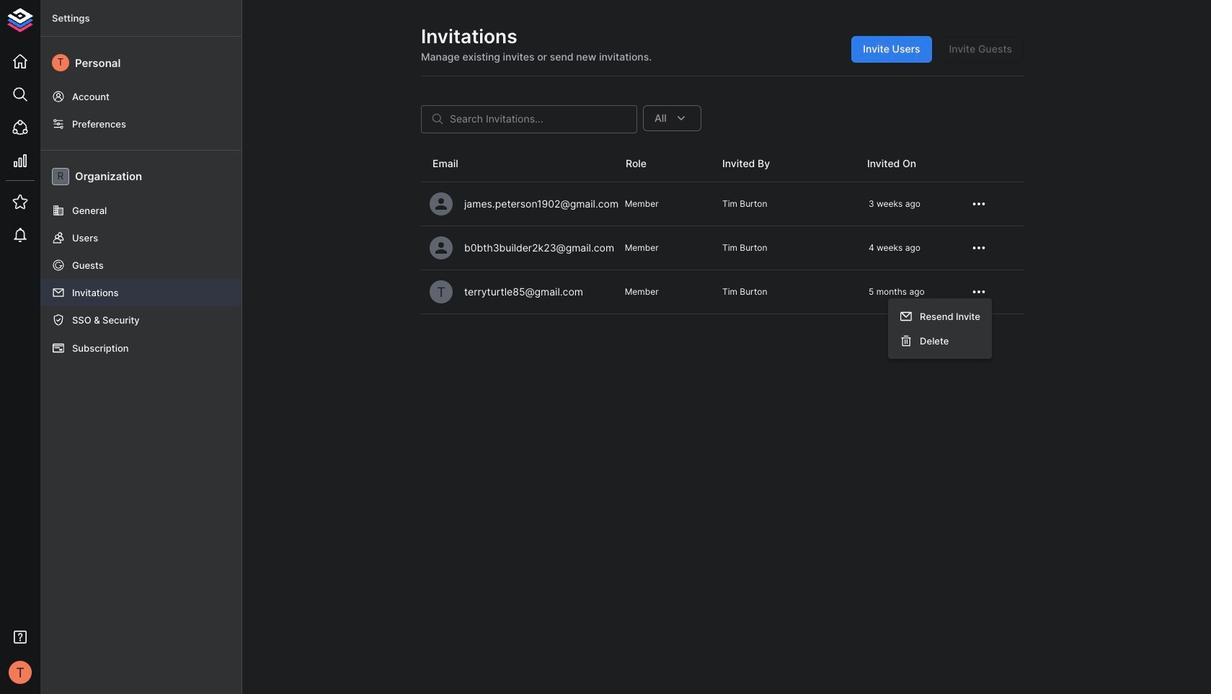 Task type: vqa. For each thing, say whether or not it's contained in the screenshot.
Search Invitations... TEXT FIELD at the top
yes



Task type: describe. For each thing, give the bounding box(es) containing it.
Search Invitations... text field
[[450, 105, 638, 133]]



